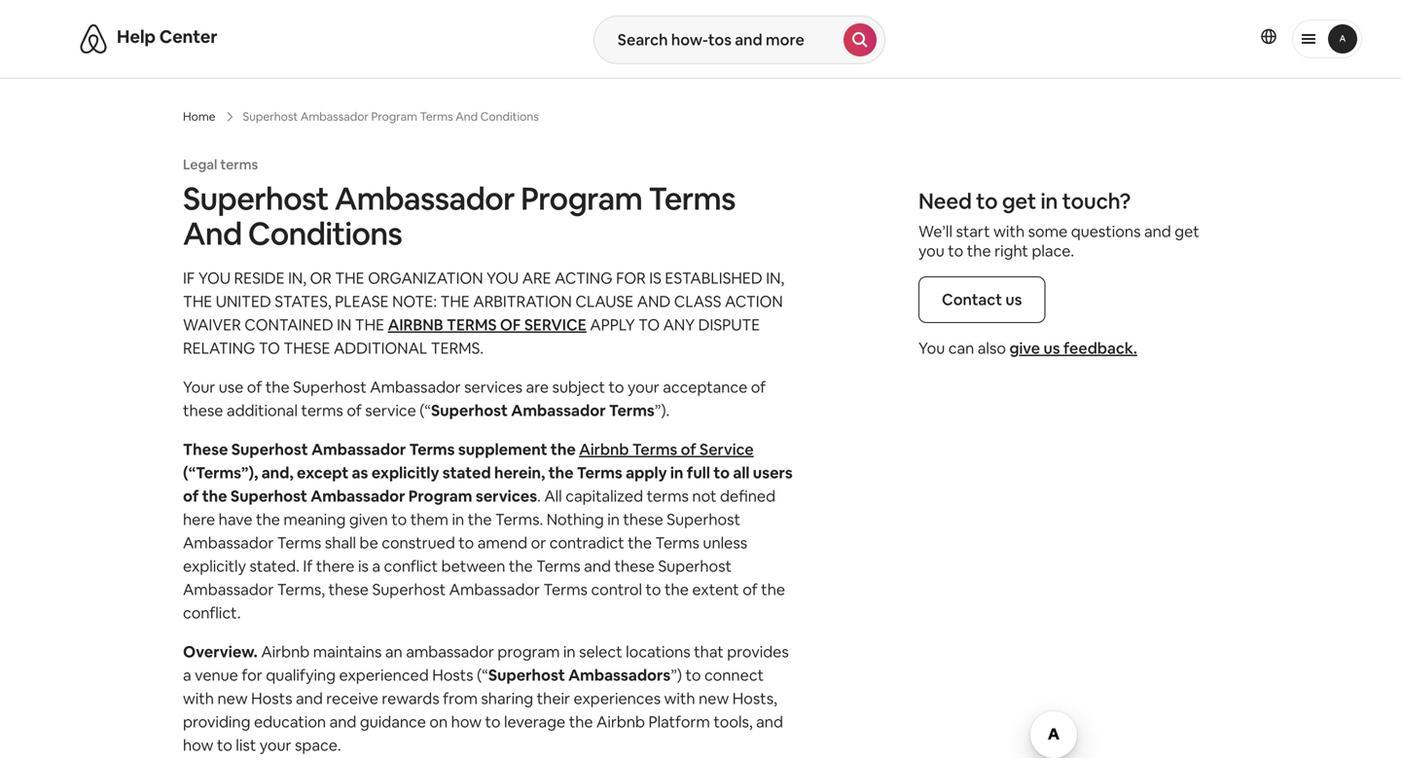 Task type: locate. For each thing, give the bounding box(es) containing it.
0 horizontal spatial terms
[[220, 156, 258, 173]]

(" up from
[[477, 665, 488, 685]]

0 horizontal spatial ("
[[420, 400, 431, 420]]

None search field
[[593, 16, 885, 64]]

the up additional
[[265, 377, 290, 397]]

to down contained at the top of the page
[[259, 338, 280, 358]]

are
[[526, 377, 549, 397]]

(" inside "airbnb maintains an ambassador program in select locations that provides a venue for qualifying experienced hosts (""
[[477, 665, 488, 685]]

in, up action
[[766, 268, 784, 288]]

the down or
[[509, 556, 533, 576]]

the up please
[[335, 268, 365, 288]]

superhost up extent
[[658, 556, 732, 576]]

superhost down conflict
[[372, 579, 446, 599]]

terms inside . all capitalized terms not defined here have the meaning given to them in the terms. nothing in these superhost ambassador terms shall be construed to amend or contradict the terms unless explicitly stated. if there is a conflict between the terms and these superhost ambassador terms, these superhost ambassador terms control to the extent of the conflict.
[[647, 486, 689, 506]]

("
[[420, 400, 431, 420], [477, 665, 488, 685]]

1 horizontal spatial you
[[487, 268, 519, 288]]

airbnb inside these superhost ambassador terms supplement the airbnb terms of service ("terms"), and, except as explicitly stated herein, the terms apply in full to all users of the superhost ambassador program services
[[579, 439, 629, 459]]

(" right 'service'
[[420, 400, 431, 420]]

provides
[[727, 642, 789, 662]]

receive
[[326, 688, 378, 708]]

terms up established
[[648, 178, 736, 219]]

0 vertical spatial ("
[[420, 400, 431, 420]]

ambassador down have
[[183, 533, 274, 553]]

0 vertical spatial services
[[464, 377, 523, 397]]

these inside the your use of the superhost ambassador services are subject to your acceptance of these additional terms of service ("
[[183, 400, 223, 420]]

1 horizontal spatial get
[[1175, 221, 1200, 241]]

ambassador
[[335, 178, 515, 219], [370, 377, 461, 397], [511, 400, 606, 420], [311, 439, 406, 459], [311, 486, 405, 506], [183, 533, 274, 553], [183, 579, 274, 599], [449, 579, 540, 599]]

1 horizontal spatial program
[[521, 178, 642, 219]]

conflict.
[[183, 603, 241, 623]]

ambassador up 'service'
[[370, 377, 461, 397]]

ambassador up conflict.
[[183, 579, 274, 599]]

superhost down 'not'
[[667, 509, 741, 529]]

dispute
[[698, 315, 760, 335]]

connect
[[704, 665, 764, 685]]

").
[[655, 400, 670, 420]]

1 horizontal spatial to
[[638, 315, 660, 335]]

2 you from the left
[[487, 268, 519, 288]]

some
[[1028, 221, 1068, 241]]

Search how-tos and more search field
[[594, 17, 843, 63]]

and inside . all capitalized terms not defined here have the meaning given to them in the terms. nothing in these superhost ambassador terms shall be construed to amend or contradict the terms unless explicitly stated. if there is a conflict between the terms and these superhost ambassador terms, these superhost ambassador terms control to the extent of the conflict.
[[584, 556, 611, 576]]

2 horizontal spatial terms
[[647, 486, 689, 506]]

superhost inside the your use of the superhost ambassador services are subject to your acceptance of these additional terms of service ("
[[293, 377, 367, 397]]

terms down apply at the bottom left of page
[[647, 486, 689, 506]]

0 vertical spatial airbnb
[[579, 439, 629, 459]]

to left all
[[713, 463, 730, 483]]

of inside . all capitalized terms not defined here have the meaning given to them in the terms. nothing in these superhost ambassador terms shall be construed to amend or contradict the terms unless explicitly stated. if there is a conflict between the terms and these superhost ambassador terms, these superhost ambassador terms control to the extent of the conflict.
[[743, 579, 758, 599]]

1 horizontal spatial how
[[451, 712, 482, 732]]

in left full
[[670, 463, 684, 483]]

the down please
[[355, 315, 384, 335]]

ambassador down subject
[[511, 400, 606, 420]]

us right the contact
[[1006, 289, 1022, 309]]

shall
[[325, 533, 356, 553]]

superhost inside the superhost ambassador program terms and conditions
[[183, 178, 329, 219]]

explicitly up conflict.
[[183, 556, 246, 576]]

a inside . all capitalized terms not defined here have the meaning given to them in the terms. nothing in these superhost ambassador terms shall be construed to amend or contradict the terms unless explicitly stated. if there is a conflict between the terms and these superhost ambassador terms, these superhost ambassador terms control to the extent of the conflict.
[[372, 556, 380, 576]]

1 vertical spatial hosts
[[251, 688, 292, 708]]

locations
[[626, 642, 691, 662]]

how down from
[[451, 712, 482, 732]]

0 horizontal spatial to
[[259, 338, 280, 358]]

hosts inside ") to connect with new hosts and receive rewards from sharing their experiences with new hosts, providing education and guidance on how to leverage the airbnb platform tools, and how to list your space.
[[251, 688, 292, 708]]

the inside need to get in touch? we'll start with some questions and get you to the right place.
[[967, 241, 991, 261]]

superhost down "these"
[[293, 377, 367, 397]]

them
[[410, 509, 449, 529]]

terms inside the your use of the superhost ambassador services are subject to your acceptance of these additional terms of service ("
[[301, 400, 343, 420]]

program up them
[[409, 486, 472, 506]]

in
[[1041, 187, 1058, 215], [670, 463, 684, 483], [452, 509, 464, 529], [607, 509, 620, 529], [563, 642, 576, 662]]

terms
[[447, 315, 497, 335]]

or
[[531, 533, 546, 553]]

1 vertical spatial explicitly
[[183, 556, 246, 576]]

(" inside the your use of the superhost ambassador services are subject to your acceptance of these additional terms of service ("
[[420, 400, 431, 420]]

to right you
[[948, 241, 964, 261]]

0 horizontal spatial in,
[[288, 268, 306, 288]]

rewards
[[382, 688, 439, 708]]

explicitly
[[371, 463, 439, 483], [183, 556, 246, 576]]

of right extent
[[743, 579, 758, 599]]

new up the providing
[[217, 688, 248, 708]]

terms left unless
[[655, 533, 700, 553]]

reside
[[234, 268, 285, 288]]

program up acting
[[521, 178, 642, 219]]

ambassador down between
[[449, 579, 540, 599]]

0 vertical spatial us
[[1006, 289, 1022, 309]]

terms up the capitalized
[[577, 463, 623, 483]]

1 vertical spatial get
[[1175, 221, 1200, 241]]

1 horizontal spatial explicitly
[[371, 463, 439, 483]]

help
[[117, 25, 156, 48]]

superhost down program
[[488, 665, 565, 685]]

1 vertical spatial airbnb
[[261, 642, 310, 662]]

ambassador up organization
[[335, 178, 515, 219]]

stated.
[[250, 556, 300, 576]]

0 vertical spatial explicitly
[[371, 463, 439, 483]]

airbnb inside ") to connect with new hosts and receive rewards from sharing their experiences with new hosts, providing education and guidance on how to leverage the airbnb platform tools, and how to list your space.
[[597, 712, 645, 732]]

program
[[521, 178, 642, 219], [409, 486, 472, 506]]

1 horizontal spatial hosts
[[432, 665, 473, 685]]

with right start
[[994, 221, 1025, 241]]

how
[[451, 712, 482, 732], [183, 735, 213, 755]]

your inside the your use of the superhost ambassador services are subject to your acceptance of these additional terms of service ("
[[628, 377, 660, 397]]

airbnb inside "airbnb maintains an ambassador program in select locations that provides a venue for qualifying experienced hosts (""
[[261, 642, 310, 662]]

superhost down legal terms
[[183, 178, 329, 219]]

the up terms
[[440, 291, 470, 311]]

of right use
[[247, 377, 262, 397]]

1 new from the left
[[217, 688, 248, 708]]

0 horizontal spatial explicitly
[[183, 556, 246, 576]]

in up the some
[[1041, 187, 1058, 215]]

these
[[183, 400, 223, 420], [623, 509, 663, 529], [614, 556, 655, 576], [328, 579, 369, 599]]

of
[[247, 377, 262, 397], [751, 377, 766, 397], [347, 400, 362, 420], [681, 439, 696, 459], [183, 486, 199, 506], [743, 579, 758, 599]]

airbnb down experiences
[[597, 712, 645, 732]]

in up superhost ambassadors
[[563, 642, 576, 662]]

full
[[687, 463, 710, 483]]

these
[[284, 338, 330, 358]]

additional
[[227, 400, 298, 420]]

to up between
[[459, 533, 474, 553]]

you up arbitration
[[487, 268, 519, 288]]

us right give
[[1044, 338, 1060, 358]]

hosts,
[[732, 688, 777, 708]]

not
[[692, 486, 717, 506]]

1 horizontal spatial with
[[664, 688, 695, 708]]

of up here at the bottom
[[183, 486, 199, 506]]

is
[[649, 268, 662, 288]]

hosts down ambassador
[[432, 665, 473, 685]]

your down education
[[260, 735, 291, 755]]

leverage
[[504, 712, 566, 732]]

1 horizontal spatial a
[[372, 556, 380, 576]]

2 vertical spatial airbnb
[[597, 712, 645, 732]]

with down venue
[[183, 688, 214, 708]]

0 horizontal spatial new
[[217, 688, 248, 708]]

these down there
[[328, 579, 369, 599]]

terms right legal
[[220, 156, 258, 173]]

to right ")
[[686, 665, 701, 685]]

home link
[[183, 109, 216, 125]]

0 vertical spatial program
[[521, 178, 642, 219]]

services inside these superhost ambassador terms supplement the airbnb terms of service ("terms"), and, except as explicitly stated herein, the terms apply in full to all users of the superhost ambassador program services
[[476, 486, 537, 506]]

place.
[[1032, 241, 1074, 261]]

these down your on the left of page
[[183, 400, 223, 420]]

service
[[524, 315, 587, 335]]

get up the some
[[1002, 187, 1036, 215]]

with up platform
[[664, 688, 695, 708]]

to down sharing
[[485, 712, 501, 732]]

a right is
[[372, 556, 380, 576]]

terms up "stated"
[[409, 439, 455, 459]]

1 vertical spatial a
[[183, 665, 191, 685]]

airbnb up the capitalized
[[579, 439, 629, 459]]

2 vertical spatial terms
[[647, 486, 689, 506]]

in
[[337, 315, 352, 335]]

0 vertical spatial a
[[372, 556, 380, 576]]

hosts up education
[[251, 688, 292, 708]]

to down the and
[[638, 315, 660, 335]]

1 vertical spatial to
[[259, 338, 280, 358]]

supplement
[[458, 439, 547, 459]]

1 vertical spatial how
[[183, 735, 213, 755]]

services left the are
[[464, 377, 523, 397]]

services
[[464, 377, 523, 397], [476, 486, 537, 506]]

1 vertical spatial your
[[260, 735, 291, 755]]

you
[[198, 268, 231, 288], [487, 268, 519, 288]]

hosts inside "airbnb maintains an ambassador program in select locations that provides a venue for qualifying experienced hosts (""
[[432, 665, 473, 685]]

to
[[638, 315, 660, 335], [259, 338, 280, 358]]

legal terms
[[183, 156, 258, 173]]

2 in, from the left
[[766, 268, 784, 288]]

providing
[[183, 712, 251, 732]]

an
[[385, 642, 403, 662]]

a left venue
[[183, 665, 191, 685]]

meaning
[[284, 509, 346, 529]]

get right questions
[[1175, 221, 1200, 241]]

0 horizontal spatial us
[[1006, 289, 1022, 309]]

amend
[[478, 533, 528, 553]]

superhost up supplement
[[431, 400, 508, 420]]

herein,
[[494, 463, 545, 483]]

explicitly inside these superhost ambassador terms supplement the airbnb terms of service ("terms"), and, except as explicitly stated herein, the terms apply in full to all users of the superhost ambassador program services
[[371, 463, 439, 483]]

("terms"),
[[183, 463, 258, 483]]

your up "")."
[[628, 377, 660, 397]]

need
[[919, 187, 972, 215]]

and,
[[261, 463, 294, 483]]

1 horizontal spatial your
[[628, 377, 660, 397]]

superhost down and,
[[231, 486, 307, 506]]

0 horizontal spatial your
[[260, 735, 291, 755]]

the left right
[[967, 241, 991, 261]]

of right acceptance
[[751, 377, 766, 397]]

") to connect with new hosts and receive rewards from sharing their experiences with new hosts, providing education and guidance on how to leverage the airbnb platform tools, and how to list your space.
[[183, 665, 783, 755]]

services up terms.
[[476, 486, 537, 506]]

you right if
[[198, 268, 231, 288]]

control
[[591, 579, 642, 599]]

conflict
[[384, 556, 438, 576]]

0 vertical spatial how
[[451, 712, 482, 732]]

to
[[976, 187, 998, 215], [948, 241, 964, 261], [609, 377, 624, 397], [713, 463, 730, 483], [391, 509, 407, 529], [459, 533, 474, 553], [646, 579, 661, 599], [686, 665, 701, 685], [485, 712, 501, 732], [217, 735, 232, 755]]

in, left the or
[[288, 268, 306, 288]]

1 horizontal spatial new
[[699, 688, 729, 708]]

1 vertical spatial terms
[[301, 400, 343, 420]]

users
[[753, 463, 793, 483]]

0 horizontal spatial hosts
[[251, 688, 292, 708]]

1 you from the left
[[198, 268, 231, 288]]

explicitly right 'as'
[[371, 463, 439, 483]]

2 horizontal spatial with
[[994, 221, 1025, 241]]

start
[[956, 221, 990, 241]]

and right questions
[[1144, 221, 1171, 241]]

1 horizontal spatial terms
[[301, 400, 343, 420]]

0 vertical spatial to
[[638, 315, 660, 335]]

1 vertical spatial program
[[409, 486, 472, 506]]

0 horizontal spatial a
[[183, 665, 191, 685]]

subject
[[552, 377, 605, 397]]

established
[[665, 268, 763, 288]]

0 horizontal spatial program
[[409, 486, 472, 506]]

1 vertical spatial ("
[[477, 665, 488, 685]]

to right control
[[646, 579, 661, 599]]

your
[[628, 377, 660, 397], [260, 735, 291, 755]]

how down the providing
[[183, 735, 213, 755]]

all
[[733, 463, 750, 483]]

with inside need to get in touch? we'll start with some questions and get you to the right place.
[[994, 221, 1025, 241]]

program inside these superhost ambassador terms supplement the airbnb terms of service ("terms"), and, except as explicitly stated herein, the terms apply in full to all users of the superhost ambassador program services
[[409, 486, 472, 506]]

0 vertical spatial hosts
[[432, 665, 473, 685]]

to right subject
[[609, 377, 624, 397]]

legal
[[183, 156, 217, 173]]

hosts
[[432, 665, 473, 685], [251, 688, 292, 708]]

1 horizontal spatial us
[[1044, 338, 1060, 358]]

the
[[967, 241, 991, 261], [265, 377, 290, 397], [551, 439, 576, 459], [548, 463, 574, 483], [202, 486, 227, 506], [256, 509, 280, 529], [468, 509, 492, 529], [628, 533, 652, 553], [509, 556, 533, 576], [665, 579, 689, 599], [761, 579, 785, 599], [569, 712, 593, 732]]

home
[[183, 109, 216, 124]]

0 vertical spatial your
[[628, 377, 660, 397]]

the down the 'their' on the bottom left of the page
[[569, 712, 593, 732]]

in inside need to get in touch? we'll start with some questions and get you to the right place.
[[1041, 187, 1058, 215]]

1 horizontal spatial ("
[[477, 665, 488, 685]]

here
[[183, 509, 215, 529]]

in inside these superhost ambassador terms supplement the airbnb terms of service ("terms"), and, except as explicitly stated herein, the terms apply in full to all users of the superhost ambassador program services
[[670, 463, 684, 483]]

1 in, from the left
[[288, 268, 306, 288]]

overview.
[[183, 642, 258, 662]]

airbnb up qualifying
[[261, 642, 310, 662]]

1 vertical spatial services
[[476, 486, 537, 506]]

0 horizontal spatial get
[[1002, 187, 1036, 215]]

1 horizontal spatial in,
[[766, 268, 784, 288]]

help center
[[117, 25, 218, 48]]

0 horizontal spatial you
[[198, 268, 231, 288]]

terms.
[[495, 509, 543, 529]]

from
[[443, 688, 478, 708]]



Task type: vqa. For each thing, say whether or not it's contained in the screenshot.
Dec in the the check out dec 12
no



Task type: describe. For each thing, give the bounding box(es) containing it.
or
[[310, 268, 332, 288]]

airbnb terms of service
[[388, 315, 587, 335]]

additional
[[334, 338, 427, 358]]

0 vertical spatial terms
[[220, 156, 258, 173]]

maintains
[[313, 642, 382, 662]]

all
[[544, 486, 562, 506]]

sharing
[[481, 688, 533, 708]]

if
[[183, 268, 195, 288]]

education
[[254, 712, 326, 732]]

your
[[183, 377, 215, 397]]

list
[[236, 735, 256, 755]]

if
[[303, 556, 313, 576]]

please
[[335, 291, 389, 311]]

ambassador down 'as'
[[311, 486, 405, 506]]

terms up airbnb terms of service link
[[609, 400, 655, 420]]

you
[[919, 241, 945, 261]]

in right them
[[452, 509, 464, 529]]

give
[[1010, 338, 1040, 358]]

")
[[671, 665, 682, 685]]

your use of the superhost ambassador services are subject to your acceptance of these additional terms of service ("
[[183, 377, 766, 420]]

ambassador
[[406, 642, 494, 662]]

these up control
[[614, 556, 655, 576]]

superhost up and,
[[231, 439, 308, 459]]

program inside the superhost ambassador program terms and conditions
[[521, 178, 642, 219]]

any
[[663, 315, 695, 335]]

ambassador inside the your use of the superhost ambassador services are subject to your acceptance of these additional terms of service ("
[[370, 377, 461, 397]]

their
[[537, 688, 570, 708]]

0 horizontal spatial how
[[183, 735, 213, 755]]

given
[[349, 509, 388, 529]]

acceptance
[[663, 377, 748, 397]]

these down the capitalized
[[623, 509, 663, 529]]

there
[[316, 556, 355, 576]]

the right extent
[[761, 579, 785, 599]]

you can also give us feedback.
[[919, 338, 1137, 358]]

superhost ambassador program terms and conditions
[[183, 178, 736, 254]]

of left 'service'
[[347, 400, 362, 420]]

note:
[[392, 291, 437, 311]]

in inside "airbnb maintains an ambassador program in select locations that provides a venue for qualifying experienced hosts (""
[[563, 642, 576, 662]]

and down 'receive' at the left of the page
[[329, 712, 357, 732]]

center
[[159, 25, 218, 48]]

the up amend at the left bottom of page
[[468, 509, 492, 529]]

us inside contact us link
[[1006, 289, 1022, 309]]

airbnb terms of service link
[[579, 439, 754, 459]]

between
[[441, 556, 505, 576]]

help center link
[[117, 25, 218, 48]]

your inside ") to connect with new hosts and receive rewards from sharing their experiences with new hosts, providing education and guidance on how to leverage the airbnb platform tools, and how to list your space.
[[260, 735, 291, 755]]

the inside the your use of the superhost ambassador services are subject to your acceptance of these additional terms of service ("
[[265, 377, 290, 397]]

space.
[[295, 735, 341, 755]]

services inside the your use of the superhost ambassador services are subject to your acceptance of these additional terms of service ("
[[464, 377, 523, 397]]

0 vertical spatial get
[[1002, 187, 1036, 215]]

venue
[[195, 665, 238, 685]]

service
[[365, 400, 416, 420]]

contradict
[[550, 533, 624, 553]]

acting
[[555, 268, 613, 288]]

if you reside in, or the organization you are acting for is established in, the united states, please note: the arbitration clause and class action waiver contained in the
[[183, 268, 784, 335]]

right
[[995, 241, 1029, 261]]

the right have
[[256, 509, 280, 529]]

that
[[694, 642, 724, 662]]

construed
[[382, 533, 455, 553]]

a inside "airbnb maintains an ambassador program in select locations that provides a venue for qualifying experienced hosts (""
[[183, 665, 191, 685]]

be
[[360, 533, 378, 553]]

the inside ") to connect with new hosts and receive rewards from sharing their experiences with new hosts, providing education and guidance on how to leverage the airbnb platform tools, and how to list your space.
[[569, 712, 593, 732]]

to left 'list'
[[217, 735, 232, 755]]

to inside the your use of the superhost ambassador services are subject to your acceptance of these additional terms of service ("
[[609, 377, 624, 397]]

airbnb homepage image
[[78, 23, 109, 54]]

superhost ambassadors
[[488, 665, 671, 685]]

of
[[500, 315, 521, 335]]

the down superhost ambassador terms ").
[[551, 439, 576, 459]]

0 horizontal spatial with
[[183, 688, 214, 708]]

apply
[[590, 315, 635, 335]]

explicitly inside . all capitalized terms not defined here have the meaning given to them in the terms. nothing in these superhost ambassador terms shall be construed to amend or contradict the terms unless explicitly stated. if there is a conflict between the terms and these superhost ambassador terms, these superhost ambassador terms control to the extent of the conflict.
[[183, 556, 246, 576]]

and
[[183, 213, 242, 254]]

contained
[[244, 315, 333, 335]]

the up control
[[628, 533, 652, 553]]

the down if
[[183, 291, 212, 311]]

qualifying
[[266, 665, 336, 685]]

terms inside the superhost ambassador program terms and conditions
[[648, 178, 736, 219]]

to up start
[[976, 187, 998, 215]]

feedback.
[[1064, 338, 1137, 358]]

nothing
[[547, 509, 604, 529]]

we'll
[[919, 221, 953, 241]]

main navigation menu image
[[1328, 24, 1357, 53]]

and inside need to get in touch? we'll start with some questions and get you to the right place.
[[1144, 221, 1171, 241]]

terms,
[[277, 579, 325, 599]]

1 vertical spatial us
[[1044, 338, 1060, 358]]

extent
[[692, 579, 739, 599]]

. all capitalized terms not defined here have the meaning given to them in the terms. nothing in these superhost ambassador terms shall be construed to amend or contradict the terms unless explicitly stated. if there is a conflict between the terms and these superhost ambassador terms, these superhost ambassador terms control to the extent of the conflict.
[[183, 486, 785, 623]]

ambassador inside the superhost ambassador program terms and conditions
[[335, 178, 515, 219]]

organization
[[368, 268, 483, 288]]

in down the capitalized
[[607, 509, 620, 529]]

terms.
[[431, 338, 484, 358]]

terms up apply at the bottom left of page
[[632, 439, 677, 459]]

give us feedback. link
[[1010, 338, 1137, 358]]

airbnb terms of service link
[[388, 315, 587, 335]]

program
[[498, 642, 560, 662]]

stated
[[443, 463, 491, 483]]

questions
[[1071, 221, 1141, 241]]

have
[[219, 509, 253, 529]]

terms up if
[[277, 533, 321, 553]]

apply to any dispute relating to these additional terms.
[[183, 315, 760, 358]]

except
[[297, 463, 349, 483]]

terms left control
[[543, 579, 588, 599]]

clause
[[575, 291, 634, 311]]

to up construed
[[391, 509, 407, 529]]

the up all at the left
[[548, 463, 574, 483]]

and down the hosts,
[[756, 712, 783, 732]]

capitalized
[[566, 486, 643, 506]]

and down qualifying
[[296, 688, 323, 708]]

is
[[358, 556, 369, 576]]

are
[[522, 268, 551, 288]]

2 new from the left
[[699, 688, 729, 708]]

states,
[[275, 291, 331, 311]]

waiver
[[183, 315, 241, 335]]

ambassador up 'as'
[[311, 439, 406, 459]]

the left extent
[[665, 579, 689, 599]]

of up full
[[681, 439, 696, 459]]

can
[[949, 338, 974, 358]]

terms down or
[[536, 556, 581, 576]]

the down ("terms"),
[[202, 486, 227, 506]]

defined
[[720, 486, 776, 506]]

select
[[579, 642, 622, 662]]

to inside these superhost ambassador terms supplement the airbnb terms of service ("terms"), and, except as explicitly stated herein, the terms apply in full to all users of the superhost ambassador program services
[[713, 463, 730, 483]]

contact us
[[942, 289, 1022, 309]]

experienced
[[339, 665, 429, 685]]

need to get in touch? we'll start with some questions and get you to the right place.
[[919, 187, 1200, 261]]



